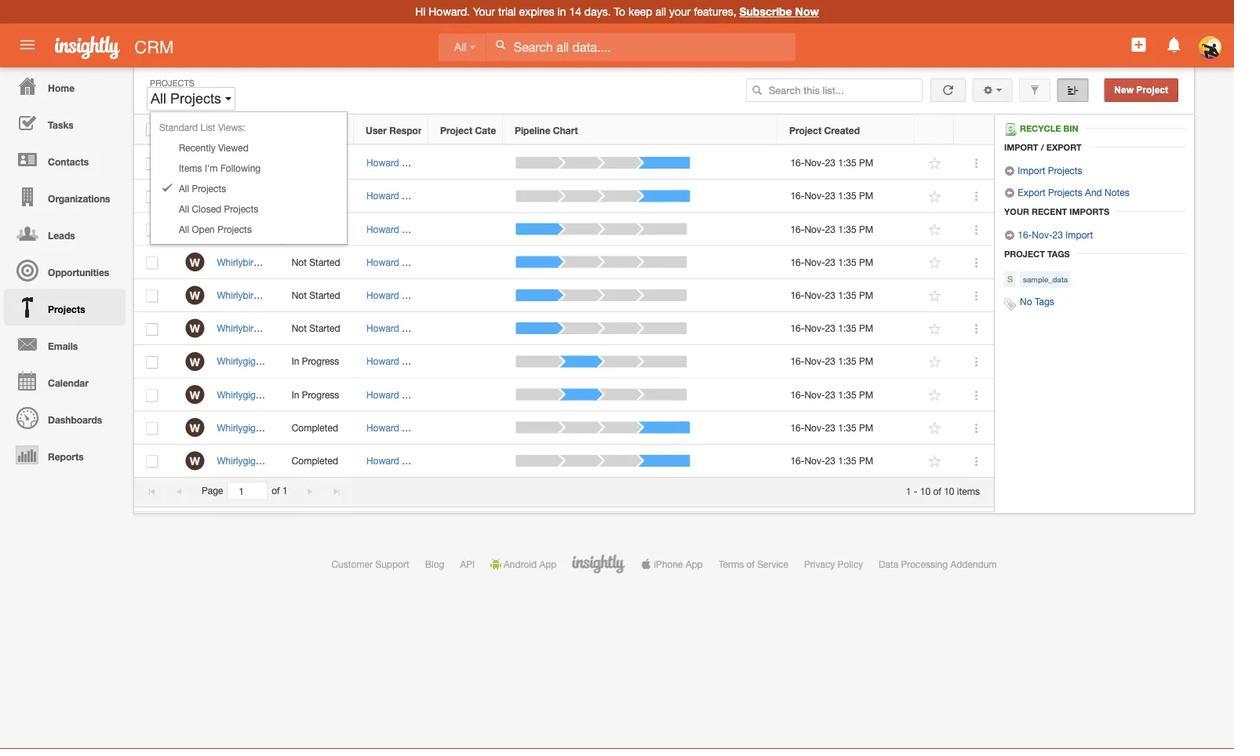 Task type: vqa. For each thing, say whether or not it's contained in the screenshot.


Task type: locate. For each thing, give the bounding box(es) containing it.
pm for miyazaki
[[859, 455, 873, 466]]

row group
[[134, 147, 994, 478]]

not down cyberdyne
[[292, 323, 307, 334]]

3 not started cell from the top
[[280, 312, 354, 345]]

w link for whirlwinder x520 - oceanic airlines - cynthia allen
[[185, 153, 204, 172]]

5 w link from the top
[[185, 286, 204, 305]]

0 horizontal spatial your
[[473, 5, 495, 18]]

views:
[[218, 122, 245, 133]]

warbucks for x520
[[299, 190, 341, 201]]

6 16-nov-23 1:35 pm cell from the top
[[778, 312, 916, 345]]

your left trial on the left top of page
[[473, 5, 495, 18]]

4 howard brown link from the top
[[366, 257, 429, 268]]

2 10 from the left
[[944, 485, 954, 496]]

x520 for oceanic
[[269, 157, 290, 168]]

1 brown from the top
[[402, 157, 429, 168]]

howard for allen
[[366, 157, 399, 168]]

0 vertical spatial industries
[[344, 190, 385, 201]]

not started cell down whirlybird g950 - sirius corp. - tina martin link
[[280, 279, 354, 312]]

brown for sakda
[[402, 389, 429, 400]]

1 vertical spatial g950
[[262, 257, 285, 268]]

all closed projects link
[[151, 198, 347, 219]]

howard down martin
[[366, 290, 399, 301]]

viewed
[[218, 142, 249, 153]]

projects inside all projects link
[[192, 183, 226, 194]]

completed cell
[[280, 412, 354, 445], [280, 445, 354, 478]]

follow image for mills
[[928, 189, 943, 204]]

4 1:35 from the top
[[838, 257, 857, 268]]

brown down samantha
[[402, 455, 429, 466]]

no tags link
[[1020, 296, 1054, 307]]

howard brown for nicole
[[366, 290, 429, 301]]

api link
[[460, 559, 475, 570]]

8 w from the top
[[190, 388, 200, 401]]

follow image
[[928, 189, 943, 204], [928, 222, 943, 237], [928, 289, 943, 304], [928, 355, 943, 370], [928, 454, 943, 469]]

4 whirlybird from the top
[[217, 323, 259, 334]]

cell
[[280, 147, 354, 180], [429, 147, 504, 180], [280, 180, 354, 213], [429, 180, 504, 213], [280, 213, 354, 246], [429, 213, 504, 246], [429, 246, 504, 279], [429, 279, 504, 312], [429, 312, 504, 345], [429, 345, 504, 378], [429, 378, 504, 412], [429, 412, 504, 445], [429, 445, 504, 478]]

whirlygig g250 - jakubowski llc - barbara lane
[[217, 356, 425, 367]]

howard brown link for nicole
[[366, 290, 429, 301]]

8 1:35 from the top
[[838, 389, 857, 400]]

import
[[1004, 142, 1038, 152], [1018, 165, 1045, 176], [1066, 229, 1093, 240]]

2 x520 from the top
[[269, 190, 290, 201]]

0 vertical spatial import
[[1004, 142, 1038, 152]]

nov-
[[805, 157, 825, 168], [805, 190, 825, 201], [805, 224, 825, 235], [1032, 229, 1053, 240], [805, 257, 825, 268], [805, 290, 825, 301], [805, 323, 825, 334], [805, 356, 825, 367], [805, 389, 825, 400], [805, 422, 825, 433], [805, 455, 825, 466]]

2 pm from the top
[[859, 190, 873, 201]]

0 vertical spatial in
[[292, 356, 299, 367]]

progress
[[302, 356, 339, 367], [302, 389, 339, 400]]

3 not started from the top
[[292, 323, 340, 334]]

follow image for whirlybird x250 - warbucks industries - carlos smith
[[928, 322, 943, 337]]

10 w from the top
[[190, 455, 200, 467]]

industries down whirlygig t920 - nakatomi trading corp. - samantha wright link
[[333, 455, 374, 466]]

to
[[614, 5, 625, 18]]

0 vertical spatial started
[[309, 257, 340, 268]]

16-nov-23 1:35 pm cell
[[778, 147, 916, 180], [778, 180, 916, 213], [778, 213, 916, 246], [778, 246, 916, 279], [778, 279, 916, 312], [778, 312, 916, 345], [778, 345, 916, 378], [778, 378, 916, 412], [778, 412, 916, 445], [778, 445, 916, 478]]

2 whirlwinder from the top
[[217, 190, 266, 201]]

w for whirlygig t920 - warbucks industries - wayne miyazaki
[[190, 455, 200, 467]]

project up s
[[1004, 249, 1045, 259]]

corp. for trading
[[365, 422, 388, 433]]

g250 left jakubowski
[[258, 356, 281, 367]]

name
[[251, 125, 278, 136]]

brown up lane at top
[[402, 323, 429, 334]]

2 vertical spatial corp.
[[365, 422, 388, 433]]

1:35 for sakda
[[838, 389, 857, 400]]

whirlwinder
[[217, 157, 266, 168], [217, 190, 266, 201]]

16-nov-23 1:35 pm cell for miyazaki
[[778, 445, 916, 478]]

16-nov-23 import
[[1015, 229, 1093, 240]]

10 pm from the top
[[859, 455, 873, 466]]

1
[[282, 485, 288, 496], [906, 485, 911, 496]]

g950 left sirius on the left
[[262, 257, 285, 268]]

1 vertical spatial corp.
[[379, 290, 403, 301]]

tina
[[352, 257, 370, 268]]

t920 for warbucks
[[258, 455, 279, 466]]

import left /
[[1004, 142, 1038, 152]]

started for cyberdyne
[[309, 290, 340, 301]]

cell for whirlwinder x520 - oceanic airlines - cynthia allen
[[429, 147, 504, 180]]

howard brown down carlos
[[366, 356, 429, 367]]

notes
[[1105, 187, 1130, 198]]

in progress cell up whirlygig g250 - oceanic airlines - mark sakda on the left bottom
[[280, 345, 354, 378]]

project for project tags
[[1004, 249, 1045, 259]]

cell for whirlygig t920 - nakatomi trading corp. - samantha wright
[[429, 412, 504, 445]]

airlines down status
[[337, 157, 367, 168]]

oceanic down project status
[[299, 157, 334, 168]]

import for import projects
[[1018, 165, 1045, 176]]

1 howard from the top
[[366, 157, 399, 168]]

8 w row from the top
[[134, 378, 994, 412]]

industries down systems
[[337, 323, 378, 334]]

keep
[[628, 5, 652, 18]]

1:35 for martin
[[838, 257, 857, 268]]

4 pm from the top
[[859, 257, 873, 268]]

howard brown link for allen
[[366, 157, 429, 168]]

1 vertical spatial export
[[1018, 187, 1046, 198]]

whirlwinder for whirlwinder x520 - oceanic airlines - cynthia allen
[[217, 157, 266, 168]]

of right 1 field
[[272, 485, 280, 496]]

not down whirlybird g950 - globex - albert lee 'link'
[[292, 257, 307, 268]]

g950 down all closed projects link
[[262, 224, 285, 235]]

None checkbox
[[146, 123, 158, 136], [146, 224, 158, 236], [146, 257, 158, 269], [146, 290, 158, 303], [146, 356, 158, 369], [146, 422, 158, 435], [146, 456, 158, 468], [146, 123, 158, 136], [146, 224, 158, 236], [146, 257, 158, 269], [146, 290, 158, 303], [146, 356, 158, 369], [146, 422, 158, 435], [146, 456, 158, 468]]

2 not started from the top
[[292, 290, 340, 301]]

all left the open
[[179, 224, 189, 235]]

1:35 for mills
[[838, 190, 857, 201]]

whirlygig g250 - oceanic airlines - mark sakda
[[217, 389, 417, 400]]

whirlygig for whirlygig t920 - nakatomi trading corp. - samantha wright
[[217, 422, 256, 433]]

1 g950 from the top
[[262, 224, 285, 235]]

navigation
[[0, 67, 126, 473]]

2 in from the top
[[292, 389, 299, 400]]

1 completed from the top
[[292, 422, 338, 433]]

- left albert
[[326, 224, 330, 235]]

all inside button
[[151, 91, 166, 107]]

warbucks down cyberdyne
[[292, 323, 334, 334]]

0 vertical spatial whirlwinder
[[217, 157, 266, 168]]

1 vertical spatial in progress
[[292, 389, 339, 400]]

1 vertical spatial airlines
[[327, 389, 358, 400]]

show sidebar image
[[1067, 85, 1078, 96]]

0 horizontal spatial of
[[272, 485, 280, 496]]

created
[[824, 125, 860, 136]]

1 vertical spatial x250
[[262, 323, 283, 334]]

import down imports
[[1066, 229, 1093, 240]]

0 horizontal spatial export
[[1018, 187, 1046, 198]]

w
[[190, 157, 200, 170], [190, 190, 200, 203], [190, 223, 200, 236], [190, 256, 200, 269], [190, 289, 200, 302], [190, 322, 200, 335], [190, 355, 200, 368], [190, 388, 200, 401], [190, 421, 200, 434], [190, 455, 200, 467]]

project left created
[[789, 125, 822, 136]]

0 vertical spatial t920
[[258, 422, 279, 433]]

2 brown from the top
[[402, 190, 429, 201]]

1 in progress cell from the top
[[280, 345, 354, 378]]

5 pm from the top
[[859, 290, 873, 301]]

7 16-nov-23 1:35 pm from the top
[[790, 356, 873, 367]]

pm for mills
[[859, 190, 873, 201]]

brown down responsible
[[402, 157, 429, 168]]

mills
[[422, 190, 441, 201]]

9 1:35 from the top
[[838, 422, 857, 433]]

not down sirius on the left
[[292, 290, 307, 301]]

w link for whirlygig g250 - oceanic airlines - mark sakda
[[185, 385, 204, 404]]

2 circle arrow right image from the top
[[1004, 230, 1015, 241]]

1 w from the top
[[190, 157, 200, 170]]

whirlwinder for whirlwinder x520 - warbucks industries - roger mills
[[217, 190, 266, 201]]

policy
[[838, 559, 863, 570]]

4 16-nov-23 1:35 pm from the top
[[790, 257, 873, 268]]

reports
[[48, 451, 84, 462]]

barbara
[[369, 356, 402, 367]]

not started cell up jakubowski
[[280, 312, 354, 345]]

nov- for martin
[[805, 257, 825, 268]]

all
[[454, 41, 466, 53], [151, 91, 166, 107], [179, 183, 189, 194], [179, 203, 189, 214], [179, 224, 189, 235]]

1 x250 from the top
[[262, 290, 283, 301]]

not started cell up cyberdyne
[[280, 246, 354, 279]]

- left "roger"
[[388, 190, 391, 201]]

3 pm from the top
[[859, 224, 873, 235]]

warbucks for x250
[[292, 323, 334, 334]]

9 16-nov-23 1:35 pm cell from the top
[[778, 412, 916, 445]]

whirlygig t920 - nakatomi trading corp. - samantha wright
[[217, 422, 470, 433]]

0 horizontal spatial 1
[[282, 485, 288, 496]]

1 vertical spatial in
[[292, 389, 299, 400]]

2 w from the top
[[190, 190, 200, 203]]

10 16-nov-23 1:35 pm from the top
[[790, 455, 873, 466]]

16-nov-23 1:35 pm for mills
[[790, 190, 873, 201]]

systems
[[340, 290, 377, 301]]

your down circle arrow left icon on the right top of the page
[[1004, 206, 1029, 217]]

customer support
[[331, 559, 409, 570]]

s
[[1007, 274, 1013, 284]]

g950 for sirius
[[262, 257, 285, 268]]

1 in from the top
[[292, 356, 299, 367]]

5 16-nov-23 1:35 pm from the top
[[790, 290, 873, 301]]

iphone app
[[654, 559, 703, 570]]

circle arrow right image up project tags
[[1004, 230, 1015, 241]]

projects inside export projects and notes link
[[1048, 187, 1083, 198]]

1 vertical spatial all projects
[[179, 183, 226, 194]]

in progress down jakubowski
[[292, 389, 339, 400]]

w link for whirlybird g950 - sirius corp. - tina martin
[[185, 253, 204, 272]]

nov- for sakda
[[805, 389, 825, 400]]

1 16-nov-23 1:35 pm from the top
[[790, 157, 873, 168]]

opportunities
[[48, 267, 109, 278]]

1 vertical spatial completed
[[292, 455, 338, 466]]

brown down lane at top
[[402, 389, 429, 400]]

howard down whirlygig t920 - nakatomi trading corp. - samantha wright link
[[366, 455, 399, 466]]

1 not started from the top
[[292, 257, 340, 268]]

chart
[[553, 125, 578, 136]]

1 vertical spatial circle arrow right image
[[1004, 230, 1015, 241]]

warbucks down nakatomi
[[288, 455, 330, 466]]

9 pm from the top
[[859, 422, 873, 433]]

4 follow image from the top
[[928, 355, 943, 370]]

your
[[473, 5, 495, 18], [1004, 206, 1029, 217]]

project left status
[[291, 125, 323, 136]]

blog link
[[425, 559, 444, 570]]

1 not from the top
[[292, 257, 307, 268]]

1 vertical spatial g250
[[258, 389, 281, 400]]

0 vertical spatial airlines
[[337, 157, 367, 168]]

recently
[[179, 142, 216, 153]]

of right terms
[[746, 559, 755, 570]]

pm for allen
[[859, 157, 873, 168]]

app right android
[[539, 559, 557, 570]]

project name
[[217, 125, 278, 136]]

8 howard brown from the top
[[366, 389, 429, 400]]

2 vertical spatial started
[[309, 323, 340, 334]]

cell up whirlybird g950 - sirius corp. - tina martin link
[[280, 213, 354, 246]]

7 howard brown link from the top
[[366, 356, 429, 367]]

3 w link from the top
[[185, 220, 204, 239]]

Search all data.... text field
[[486, 33, 795, 61]]

1 vertical spatial not
[[292, 290, 307, 301]]

export right circle arrow left icon on the right top of the page
[[1018, 187, 1046, 198]]

1 not started cell from the top
[[280, 246, 354, 279]]

0 vertical spatial export
[[1046, 142, 1082, 152]]

pm for samantha
[[859, 422, 873, 433]]

6 w link from the top
[[185, 319, 204, 338]]

projects
[[150, 78, 194, 88], [170, 91, 221, 107], [1048, 165, 1082, 176], [192, 183, 226, 194], [1048, 187, 1083, 198], [224, 203, 258, 214], [217, 224, 252, 235], [48, 304, 85, 315]]

3 follow image from the top
[[928, 289, 943, 304]]

notifications image
[[1165, 35, 1184, 54]]

allen
[[411, 157, 431, 168]]

2 vertical spatial not started
[[292, 323, 340, 334]]

0 vertical spatial g250
[[258, 356, 281, 367]]

1 horizontal spatial 10
[[944, 485, 954, 496]]

23 for nicole
[[825, 290, 836, 301]]

0 vertical spatial warbucks
[[299, 190, 341, 201]]

not started cell
[[280, 246, 354, 279], [280, 279, 354, 312], [280, 312, 354, 345]]

0 vertical spatial x520
[[269, 157, 290, 168]]

cell for whirlybird x250 - cyberdyne systems corp. - nicole gomez
[[429, 279, 504, 312]]

2 follow image from the top
[[928, 256, 943, 270]]

g250 down whirlygig g250 - jakubowski llc - barbara lane
[[258, 389, 281, 400]]

- up whirlybird g950 - globex - albert lee
[[293, 190, 297, 201]]

2 whirlygig from the top
[[217, 389, 256, 400]]

white image
[[495, 39, 506, 50]]

app for android app
[[539, 559, 557, 570]]

7 brown from the top
[[402, 356, 429, 367]]

hi howard. your trial expires in 14 days. to keep all your features, subscribe now
[[415, 5, 819, 18]]

trading
[[331, 422, 362, 433]]

cell for whirlwinder x520 - warbucks industries - roger mills
[[429, 180, 504, 213]]

corp. for systems
[[379, 290, 403, 301]]

progress down whirlygig g250 - jakubowski llc - barbara lane
[[302, 389, 339, 400]]

5 howard brown from the top
[[366, 290, 429, 301]]

2 vertical spatial not
[[292, 323, 307, 334]]

completed cell down whirlygig g250 - oceanic airlines - mark sakda on the left bottom
[[280, 412, 354, 445]]

2 t920 from the top
[[258, 455, 279, 466]]

5 follow image from the top
[[928, 421, 943, 436]]

howard brown link up nicole
[[366, 257, 429, 268]]

iphone app link
[[641, 559, 703, 570]]

0 vertical spatial in progress
[[292, 356, 339, 367]]

3 whirlygig from the top
[[217, 422, 256, 433]]

2 app from the left
[[686, 559, 703, 570]]

martin
[[372, 257, 399, 268]]

user
[[366, 125, 387, 136]]

cell down wright at left bottom
[[429, 445, 504, 478]]

- left jakubowski
[[284, 356, 288, 367]]

responsible
[[389, 125, 445, 136]]

import down /
[[1018, 165, 1045, 176]]

follow image
[[928, 156, 943, 171], [928, 256, 943, 270], [928, 322, 943, 337], [928, 388, 943, 403], [928, 421, 943, 436]]

whirlygig for whirlygig g250 - jakubowski llc - barbara lane
[[217, 356, 256, 367]]

3 follow image from the top
[[928, 322, 943, 337]]

completed down nakatomi
[[292, 455, 338, 466]]

export projects and notes
[[1015, 187, 1130, 198]]

4 w link from the top
[[185, 253, 204, 272]]

0 horizontal spatial app
[[539, 559, 557, 570]]

1 vertical spatial progress
[[302, 389, 339, 400]]

7 howard brown from the top
[[366, 356, 429, 367]]

2 completed cell from the top
[[280, 445, 354, 478]]

android app link
[[490, 559, 557, 570]]

howard down lee
[[366, 257, 399, 268]]

8 16-nov-23 1:35 pm cell from the top
[[778, 378, 916, 412]]

1:35 for miyazaki
[[838, 455, 857, 466]]

2 vertical spatial import
[[1066, 229, 1093, 240]]

0 vertical spatial all projects
[[151, 91, 225, 107]]

industries up lee
[[344, 190, 385, 201]]

contacts
[[48, 156, 89, 167]]

android app
[[504, 559, 557, 570]]

howard brown link down samantha
[[366, 455, 429, 466]]

4 howard brown from the top
[[366, 257, 429, 268]]

not started down whirlybird g950 - sirius corp. - tina martin link
[[292, 290, 340, 301]]

7 1:35 from the top
[[838, 356, 857, 367]]

follow image for whirlybird g950 - sirius corp. - tina martin
[[928, 256, 943, 270]]

howard brown link down carlos
[[366, 356, 429, 367]]

oceanic for g250
[[290, 389, 325, 400]]

2 1 from the left
[[906, 485, 911, 496]]

reports link
[[4, 436, 126, 473]]

circle arrow right image
[[1004, 166, 1015, 177], [1004, 230, 1015, 241]]

howard brown link down cynthia
[[366, 190, 429, 201]]

in for jakubowski
[[292, 356, 299, 367]]

circle arrow right image inside import projects link
[[1004, 166, 1015, 177]]

None checkbox
[[146, 158, 158, 170], [146, 191, 158, 203], [146, 323, 158, 336], [146, 389, 158, 402], [146, 158, 158, 170], [146, 191, 158, 203], [146, 323, 158, 336], [146, 389, 158, 402]]

started
[[309, 257, 340, 268], [309, 290, 340, 301], [309, 323, 340, 334]]

howard brown
[[366, 157, 429, 168], [366, 190, 429, 201], [366, 224, 429, 235], [366, 257, 429, 268], [366, 290, 429, 301], [366, 323, 429, 334], [366, 356, 429, 367], [366, 389, 429, 400], [366, 422, 429, 433], [366, 455, 429, 466]]

whirlwinder x520 - oceanic airlines - cynthia allen link
[[217, 157, 439, 168]]

projects link
[[4, 289, 126, 326]]

16-nov-23 1:35 pm for martin
[[790, 257, 873, 268]]

Search this list... text field
[[746, 78, 923, 102]]

not started for warbucks
[[292, 323, 340, 334]]

standard list views: link
[[131, 117, 347, 137]]

1 vertical spatial import
[[1018, 165, 1045, 176]]

howard brown link for samantha
[[366, 422, 429, 433]]

in up whirlygig g250 - oceanic airlines - mark sakda on the left bottom
[[292, 356, 299, 367]]

0 vertical spatial oceanic
[[299, 157, 334, 168]]

all down items
[[179, 183, 189, 194]]

1 vertical spatial industries
[[337, 323, 378, 334]]

nov- for miyazaki
[[805, 455, 825, 466]]

2 16-nov-23 1:35 pm from the top
[[790, 190, 873, 201]]

row group containing w
[[134, 147, 994, 478]]

recycle
[[1020, 123, 1061, 134]]

import inside import projects link
[[1018, 165, 1045, 176]]

import inside 16-nov-23 import link
[[1066, 229, 1093, 240]]

imports
[[1070, 206, 1109, 217]]

1 vertical spatial warbucks
[[292, 323, 334, 334]]

industries
[[344, 190, 385, 201], [337, 323, 378, 334], [333, 455, 374, 466]]

howard for lane
[[366, 356, 399, 367]]

brown up sakda
[[402, 356, 429, 367]]

howard brown link
[[366, 157, 429, 168], [366, 190, 429, 201], [366, 224, 429, 235], [366, 257, 429, 268], [366, 290, 429, 301], [366, 323, 429, 334], [366, 356, 429, 367], [366, 389, 429, 400], [366, 422, 429, 433], [366, 455, 429, 466]]

whirlwinder up all closed projects
[[217, 190, 266, 201]]

- left globex
[[287, 224, 291, 235]]

1 horizontal spatial 1
[[906, 485, 911, 496]]

whirlybird x250 - warbucks industries - carlos smith link
[[217, 323, 449, 334]]

1 horizontal spatial your
[[1004, 206, 1029, 217]]

howard right llc
[[366, 356, 399, 367]]

w link for whirlygig t920 - nakatomi trading corp. - samantha wright
[[185, 418, 204, 437]]

1 vertical spatial x520
[[269, 190, 290, 201]]

cell up the gomez
[[429, 246, 504, 279]]

0 vertical spatial completed
[[292, 422, 338, 433]]

howard up martin
[[366, 224, 399, 235]]

2 started from the top
[[309, 290, 340, 301]]

1 x520 from the top
[[269, 157, 290, 168]]

1 vertical spatial oceanic
[[290, 389, 325, 400]]

howard brown up "roger"
[[366, 157, 429, 168]]

-
[[293, 157, 297, 168], [370, 157, 373, 168], [293, 190, 297, 201], [388, 190, 391, 201], [287, 224, 291, 235], [326, 224, 330, 235], [287, 257, 291, 268], [346, 257, 349, 268], [286, 290, 289, 301], [405, 290, 409, 301], [286, 323, 289, 334], [380, 323, 384, 334], [284, 356, 288, 367], [362, 356, 366, 367], [284, 389, 288, 400], [361, 389, 364, 400], [282, 422, 286, 433], [391, 422, 395, 433], [282, 455, 286, 466], [377, 455, 380, 466], [914, 485, 917, 496]]

whirlybird for whirlybird g950 - sirius corp. - tina martin
[[217, 257, 259, 268]]

1 progress from the top
[[302, 356, 339, 367]]

all projects inside button
[[151, 91, 225, 107]]

not started cell for warbucks
[[280, 312, 354, 345]]

1 w link from the top
[[185, 153, 204, 172]]

howard brown up nicole
[[366, 257, 429, 268]]

1 vertical spatial not started
[[292, 290, 340, 301]]

1 vertical spatial started
[[309, 290, 340, 301]]

howard brown for martin
[[366, 257, 429, 268]]

whirlybird for whirlybird x250 - warbucks industries - carlos smith
[[217, 323, 259, 334]]

lee
[[360, 224, 375, 235]]

whirlybird x250 - warbucks industries - carlos smith
[[217, 323, 441, 334]]

import projects
[[1015, 165, 1082, 176]]

airlines up whirlygig t920 - nakatomi trading corp. - samantha wright
[[327, 389, 358, 400]]

0 vertical spatial progress
[[302, 356, 339, 367]]

howard brown link for martin
[[366, 257, 429, 268]]

0 vertical spatial g950
[[262, 224, 285, 235]]

5 w from the top
[[190, 289, 200, 302]]

g950 for globex
[[262, 224, 285, 235]]

2 vertical spatial industries
[[333, 455, 374, 466]]

1 vertical spatial t920
[[258, 455, 279, 466]]

8 16-nov-23 1:35 pm from the top
[[790, 389, 873, 400]]

8 w link from the top
[[185, 385, 204, 404]]

t920 up of 1
[[258, 455, 279, 466]]

3 not from the top
[[292, 323, 307, 334]]

circle arrow right image inside 16-nov-23 import link
[[1004, 230, 1015, 241]]

no
[[1020, 296, 1032, 307]]

data processing addendum
[[879, 559, 997, 570]]

2 in progress from the top
[[292, 389, 339, 400]]

all for all closed projects link
[[179, 203, 189, 214]]

5 follow image from the top
[[928, 454, 943, 469]]

1:35
[[838, 157, 857, 168], [838, 190, 857, 201], [838, 224, 857, 235], [838, 257, 857, 268], [838, 290, 857, 301], [838, 323, 857, 334], [838, 356, 857, 367], [838, 389, 857, 400], [838, 422, 857, 433], [838, 455, 857, 466]]

projects up export projects and notes link
[[1048, 165, 1082, 176]]

1 g250 from the top
[[258, 356, 281, 367]]

10 1:35 from the top
[[838, 455, 857, 466]]

5 16-nov-23 1:35 pm cell from the top
[[778, 279, 916, 312]]

2 howard brown link from the top
[[366, 190, 429, 201]]

blog
[[425, 559, 444, 570]]

23 for allen
[[825, 157, 836, 168]]

howard brown link up "roger"
[[366, 157, 429, 168]]

9 howard brown link from the top
[[366, 422, 429, 433]]

industries for carlos
[[337, 323, 378, 334]]

howard brown down samantha
[[366, 455, 429, 466]]

albert
[[332, 224, 357, 235]]

1 started from the top
[[309, 257, 340, 268]]

5 howard brown link from the top
[[366, 290, 429, 301]]

0 vertical spatial x250
[[262, 290, 283, 301]]

- left wayne
[[377, 455, 380, 466]]

airlines for cynthia
[[337, 157, 367, 168]]

0 vertical spatial your
[[473, 5, 495, 18]]

w row
[[134, 147, 994, 180], [134, 180, 994, 213], [134, 213, 994, 246], [134, 246, 994, 279], [134, 279, 994, 312], [134, 312, 994, 345], [134, 345, 994, 378], [134, 378, 994, 412], [134, 412, 994, 445], [134, 445, 994, 478]]

in progress up whirlygig g250 - oceanic airlines - mark sakda on the left bottom
[[292, 356, 339, 367]]

projects up 'all open projects' link
[[224, 203, 258, 214]]

subscribe
[[739, 5, 792, 18]]

not
[[292, 257, 307, 268], [292, 290, 307, 301], [292, 323, 307, 334]]

all down howard.
[[454, 41, 466, 53]]

your
[[669, 5, 691, 18]]

16-nov-23 1:35 pm cell for sakda
[[778, 378, 916, 412]]

corp. right trading
[[365, 422, 388, 433]]

pm
[[859, 157, 873, 168], [859, 190, 873, 201], [859, 224, 873, 235], [859, 257, 873, 268], [859, 290, 873, 301], [859, 323, 873, 334], [859, 356, 873, 367], [859, 389, 873, 400], [859, 422, 873, 433], [859, 455, 873, 466]]

1 vertical spatial whirlwinder
[[217, 190, 266, 201]]

follow image for whirlygig g250 - oceanic airlines - mark sakda
[[928, 388, 943, 403]]

cell up globex
[[280, 180, 354, 213]]

x520 up whirlybird g950 - globex - albert lee
[[269, 190, 290, 201]]

not for warbucks
[[292, 323, 307, 334]]

calendar link
[[4, 362, 126, 399]]

in progress cell
[[280, 345, 354, 378], [280, 378, 354, 412]]

1 whirlybird from the top
[[217, 224, 259, 235]]

3 whirlybird from the top
[[217, 290, 259, 301]]

0 horizontal spatial 10
[[920, 485, 931, 496]]

7 16-nov-23 1:35 pm cell from the top
[[778, 345, 916, 378]]

started up the whirlybird x250 - warbucks industries - carlos smith
[[309, 290, 340, 301]]

1 horizontal spatial of
[[746, 559, 755, 570]]

completed down whirlygig g250 - oceanic airlines - mark sakda on the left bottom
[[292, 422, 338, 433]]

2 not from the top
[[292, 290, 307, 301]]

completed cell for warbucks
[[280, 445, 354, 478]]

1:35 for nicole
[[838, 290, 857, 301]]

cell down smith
[[429, 345, 504, 378]]

10 howard brown from the top
[[366, 455, 429, 466]]

whirlybird g950 - globex - albert lee link
[[217, 224, 383, 235]]

all
[[655, 5, 666, 18]]

howard brown link for sakda
[[366, 389, 429, 400]]

started up cyberdyne
[[309, 257, 340, 268]]

row
[[134, 115, 993, 145]]

1 horizontal spatial app
[[686, 559, 703, 570]]

corp. right systems
[[379, 290, 403, 301]]

g250
[[258, 356, 281, 367], [258, 389, 281, 400]]

w for whirlwinder x520 - warbucks industries - roger mills
[[190, 190, 200, 203]]

0 vertical spatial not
[[292, 257, 307, 268]]

howard brown up wayne
[[366, 422, 429, 433]]

oceanic up nakatomi
[[290, 389, 325, 400]]

industries for roger
[[344, 190, 385, 201]]

category
[[475, 125, 516, 136]]

1 left items in the right of the page
[[906, 485, 911, 496]]

2 in progress cell from the top
[[280, 378, 354, 412]]

howard down user
[[366, 157, 399, 168]]

in
[[558, 5, 566, 18]]

5 brown from the top
[[402, 290, 429, 301]]

whirlygig g250 - jakubowski llc - barbara lane link
[[217, 356, 433, 367]]

cynthia
[[376, 157, 408, 168]]

completed for warbucks
[[292, 455, 338, 466]]

service
[[757, 559, 789, 570]]

brown down sakda
[[402, 422, 429, 433]]

cell for whirlygig t920 - warbucks industries - wayne miyazaki
[[429, 445, 504, 478]]

x250 for warbucks
[[262, 323, 283, 334]]

10 w row from the top
[[134, 445, 994, 478]]

6 brown from the top
[[402, 323, 429, 334]]

t920 left nakatomi
[[258, 422, 279, 433]]

9 howard brown from the top
[[366, 422, 429, 433]]

t920 for nakatomi
[[258, 422, 279, 433]]

leads link
[[4, 215, 126, 252]]

2 vertical spatial warbucks
[[288, 455, 330, 466]]

9 w link from the top
[[185, 418, 204, 437]]

0 vertical spatial not started
[[292, 257, 340, 268]]

projects down all closed projects link
[[217, 224, 252, 235]]

0 vertical spatial circle arrow right image
[[1004, 166, 1015, 177]]

started up whirlygig g250 - jakubowski llc - barbara lane link
[[309, 323, 340, 334]]

progress left llc
[[302, 356, 339, 367]]

2 g950 from the top
[[262, 257, 285, 268]]

navigation containing home
[[0, 67, 126, 473]]



Task type: describe. For each thing, give the bounding box(es) containing it.
emails link
[[4, 326, 126, 362]]

circle arrow right image for import projects
[[1004, 166, 1015, 177]]

whirlwinder x520 - warbucks industries - roger mills link
[[217, 190, 449, 201]]

1:35 for smith
[[838, 323, 857, 334]]

projects inside all projects button
[[170, 91, 221, 107]]

your recent imports
[[1004, 206, 1109, 217]]

not started cell for sirius
[[280, 246, 354, 279]]

llc
[[343, 356, 360, 367]]

1 vertical spatial your
[[1004, 206, 1029, 217]]

project left category
[[440, 125, 472, 136]]

recycle bin link
[[1004, 123, 1086, 136]]

projects inside import projects link
[[1048, 165, 1082, 176]]

not started for sirius
[[292, 257, 340, 268]]

pm for lane
[[859, 356, 873, 367]]

howard for sakda
[[366, 389, 399, 400]]

api
[[460, 559, 475, 570]]

support
[[375, 559, 409, 570]]

w link for whirlybird g950 - globex - albert lee
[[185, 220, 204, 239]]

pm for nicole
[[859, 290, 873, 301]]

nov- for smith
[[805, 323, 825, 334]]

whirlwinder x520 - warbucks industries - roger mills
[[217, 190, 441, 201]]

- up whirlygig g250 - jakubowski llc - barbara lane
[[286, 323, 289, 334]]

3 16-nov-23 1:35 pm from the top
[[790, 224, 873, 235]]

dashboards link
[[4, 399, 126, 436]]

terms of service link
[[719, 559, 789, 570]]

of 1
[[272, 485, 288, 496]]

brown for miyazaki
[[402, 455, 429, 466]]

16-nov-23 1:35 pm for nicole
[[790, 290, 873, 301]]

w link for whirlwinder x520 - warbucks industries - roger mills
[[185, 187, 204, 205]]

roger
[[394, 190, 420, 201]]

in progress cell for jakubowski
[[280, 345, 354, 378]]

2 follow image from the top
[[928, 222, 943, 237]]

progress for oceanic
[[302, 389, 339, 400]]

- left cyberdyne
[[286, 290, 289, 301]]

circle arrow left image
[[1004, 188, 1015, 198]]

items
[[179, 162, 202, 173]]

- left sirius on the left
[[287, 257, 291, 268]]

w for whirlwinder x520 - oceanic airlines - cynthia allen
[[190, 157, 200, 170]]

subscribe now link
[[739, 5, 819, 18]]

w for whirlybird x250 - cyberdyne systems corp. - nicole gomez
[[190, 289, 200, 302]]

recently viewed
[[179, 142, 249, 153]]

calendar
[[48, 377, 89, 388]]

1 w row from the top
[[134, 147, 994, 180]]

whirlygig t920 - nakatomi trading corp. - samantha wright link
[[217, 422, 478, 433]]

whirlygig t920 - warbucks industries - wayne miyazaki
[[217, 455, 451, 466]]

project for project status
[[291, 125, 323, 136]]

nov- for mills
[[805, 190, 825, 201]]

terms
[[719, 559, 744, 570]]

follow image for lane
[[928, 355, 943, 370]]

items i'm following
[[179, 162, 261, 173]]

- up of 1
[[282, 455, 286, 466]]

circle arrow right image for 16-nov-23 import
[[1004, 230, 1015, 241]]

expires
[[519, 5, 554, 18]]

standard list views:
[[159, 122, 245, 133]]

16- for allen
[[790, 157, 805, 168]]

5 w row from the top
[[134, 279, 994, 312]]

not for sirius
[[292, 257, 307, 268]]

project tags
[[1004, 249, 1070, 259]]

leads
[[48, 230, 75, 241]]

16-nov-23 1:35 pm for miyazaki
[[790, 455, 873, 466]]

howard brown for samantha
[[366, 422, 429, 433]]

0 vertical spatial corp.
[[319, 257, 343, 268]]

processing
[[901, 559, 948, 570]]

3 w row from the top
[[134, 213, 994, 246]]

samantha
[[397, 422, 440, 433]]

14
[[569, 5, 581, 18]]

standard
[[159, 122, 198, 133]]

- down whirlygig g250 - jakubowski llc - barbara lane
[[284, 389, 288, 400]]

- left nicole
[[405, 290, 409, 301]]

16-nov-23 1:35 pm cell for allen
[[778, 147, 916, 180]]

wright
[[443, 422, 470, 433]]

search image
[[752, 85, 763, 96]]

project for project created
[[789, 125, 822, 136]]

- left tina
[[346, 257, 349, 268]]

row containing project name
[[134, 115, 993, 145]]

now
[[795, 5, 819, 18]]

w link for whirlygig g250 - jakubowski llc - barbara lane
[[185, 352, 204, 371]]

all for all projects button
[[151, 91, 166, 107]]

no tags
[[1020, 296, 1054, 307]]

cell for whirlybird x250 - warbucks industries - carlos smith
[[429, 312, 504, 345]]

16-nov-23 1:35 pm cell for nicole
[[778, 279, 916, 312]]

sample_data
[[1023, 275, 1068, 284]]

9 w row from the top
[[134, 412, 994, 445]]

howard brown for mills
[[366, 190, 429, 201]]

cell for whirlygig g250 - jakubowski llc - barbara lane
[[429, 345, 504, 378]]

- left mark
[[361, 389, 364, 400]]

w link for whirlybird x250 - warbucks industries - carlos smith
[[185, 319, 204, 338]]

recently viewed link
[[151, 137, 347, 158]]

brown for nicole
[[402, 290, 429, 301]]

completed cell for nakatomi
[[280, 412, 354, 445]]

recent
[[1032, 206, 1067, 217]]

pm for smith
[[859, 323, 873, 334]]

airlines for mark
[[327, 389, 358, 400]]

whirlybird g950 - sirius corp. - tina martin
[[217, 257, 399, 268]]

6 w row from the top
[[134, 312, 994, 345]]

3 1:35 from the top
[[838, 224, 857, 235]]

open
[[192, 224, 215, 235]]

project right new
[[1136, 85, 1168, 95]]

sakda
[[391, 389, 417, 400]]

cell for whirlybird g950 - globex - albert lee
[[429, 213, 504, 246]]

nov- for samantha
[[805, 422, 825, 433]]

refresh list image
[[941, 85, 956, 95]]

whirlygig for whirlygig t920 - warbucks industries - wayne miyazaki
[[217, 455, 256, 466]]

brown for smith
[[402, 323, 429, 334]]

howard brown link for lane
[[366, 356, 429, 367]]

sirius
[[293, 257, 317, 268]]

import for import / export
[[1004, 142, 1038, 152]]

23 for mills
[[825, 190, 836, 201]]

- right llc
[[362, 356, 366, 367]]

3 brown from the top
[[402, 224, 429, 235]]

cyberdyne
[[292, 290, 338, 301]]

all closed projects
[[179, 203, 258, 214]]

follow image for whirlygig t920 - nakatomi trading corp. - samantha wright
[[928, 421, 943, 436]]

in progress for oceanic
[[292, 389, 339, 400]]

16-nov-23 1:35 pm for lane
[[790, 356, 873, 367]]

iphone
[[654, 559, 683, 570]]

howard for smith
[[366, 323, 399, 334]]

1 1 from the left
[[282, 485, 288, 496]]

howard brown link for miyazaki
[[366, 455, 429, 466]]

howard brown for sakda
[[366, 389, 429, 400]]

7 w row from the top
[[134, 345, 994, 378]]

16- for mills
[[790, 190, 805, 201]]

projects inside all closed projects link
[[224, 203, 258, 214]]

g250 for jakubowski
[[258, 356, 281, 367]]

sample_data link
[[1020, 271, 1071, 288]]

carlos
[[387, 323, 414, 334]]

not for cyberdyne
[[292, 290, 307, 301]]

16-nov-23 1:35 pm cell for martin
[[778, 246, 916, 279]]

16-nov-23 1:35 pm for allen
[[790, 157, 873, 168]]

16-nov-23 1:35 pm cell for samantha
[[778, 412, 916, 445]]

4 w row from the top
[[134, 246, 994, 279]]

brown for samantha
[[402, 422, 429, 433]]

dashboards
[[48, 414, 102, 425]]

whirlygig for whirlygig g250 - oceanic airlines - mark sakda
[[217, 389, 256, 400]]

- left samantha
[[391, 422, 395, 433]]

2 horizontal spatial of
[[933, 485, 941, 496]]

- down project status
[[293, 157, 297, 168]]

- left cynthia
[[370, 157, 373, 168]]

lane
[[405, 356, 425, 367]]

16- for samantha
[[790, 422, 805, 433]]

whirlybird g950 - sirius corp. - tina martin link
[[217, 257, 407, 268]]

2 w row from the top
[[134, 180, 994, 213]]

all projects for all projects button
[[151, 91, 225, 107]]

howard for samantha
[[366, 422, 399, 433]]

privacy policy
[[804, 559, 863, 570]]

howard for nicole
[[366, 290, 399, 301]]

all open projects
[[179, 224, 252, 235]]

1 10 from the left
[[920, 485, 931, 496]]

- left carlos
[[380, 323, 384, 334]]

23 for martin
[[825, 257, 836, 268]]

tasks link
[[4, 104, 126, 141]]

- left items in the right of the page
[[914, 485, 917, 496]]

howard brown for miyazaki
[[366, 455, 429, 466]]

3 howard brown link from the top
[[366, 224, 429, 235]]

addendum
[[950, 559, 997, 570]]

nicole
[[412, 290, 438, 301]]

opportunities link
[[4, 252, 126, 289]]

projects inside 'all open projects' link
[[217, 224, 252, 235]]

contacts link
[[4, 141, 126, 178]]

23 for miyazaki
[[825, 455, 836, 466]]

3 howard brown from the top
[[366, 224, 429, 235]]

w for whirlygig t920 - nakatomi trading corp. - samantha wright
[[190, 421, 200, 434]]

items
[[957, 485, 980, 496]]

projects down crm
[[150, 78, 194, 88]]

data
[[879, 559, 899, 570]]

whirlwinder x520 - oceanic airlines - cynthia allen
[[217, 157, 431, 168]]

hi
[[415, 5, 426, 18]]

howard brown link for mills
[[366, 190, 429, 201]]

projects up emails link
[[48, 304, 85, 315]]

pm for sakda
[[859, 389, 873, 400]]

16- for nicole
[[790, 290, 805, 301]]

16-nov-23 1:35 pm cell for smith
[[778, 312, 916, 345]]

features,
[[694, 5, 736, 18]]

1 field
[[228, 483, 267, 500]]

- left nakatomi
[[282, 422, 286, 433]]

project created
[[789, 125, 860, 136]]

list
[[200, 122, 215, 133]]

whirlybird g950 - globex - albert lee
[[217, 224, 375, 235]]

import projects link
[[1004, 165, 1082, 177]]

show list view filters image
[[1029, 85, 1040, 96]]

oceanic for x520
[[299, 157, 334, 168]]

cell down project status
[[280, 147, 354, 180]]

3 16-nov-23 1:35 pm cell from the top
[[778, 213, 916, 246]]

project for project name
[[217, 125, 249, 136]]

page
[[202, 485, 223, 496]]

app for iphone app
[[686, 559, 703, 570]]

g250 for oceanic
[[258, 389, 281, 400]]

w for whirlybird g950 - sirius corp. - tina martin
[[190, 256, 200, 269]]

16-nov-23 1:35 pm for sakda
[[790, 389, 873, 400]]

whirlygig g250 - oceanic airlines - mark sakda link
[[217, 389, 425, 400]]

in progress for jakubowski
[[292, 356, 339, 367]]

3 howard from the top
[[366, 224, 399, 235]]

privacy
[[804, 559, 835, 570]]

cog image
[[983, 85, 994, 96]]

nov- for allen
[[805, 157, 825, 168]]

new
[[1114, 85, 1134, 95]]

tags
[[1035, 296, 1054, 307]]

howard for mills
[[366, 190, 399, 201]]

android
[[504, 559, 537, 570]]

all projects link
[[151, 178, 347, 198]]

1 horizontal spatial export
[[1046, 142, 1082, 152]]

whirlybird x250 - cyberdyne systems corp. - nicole gomez link
[[217, 290, 479, 301]]

16-nov-23 import link
[[1004, 229, 1093, 241]]

x250 for cyberdyne
[[262, 290, 283, 301]]

pipeline
[[515, 125, 550, 136]]



